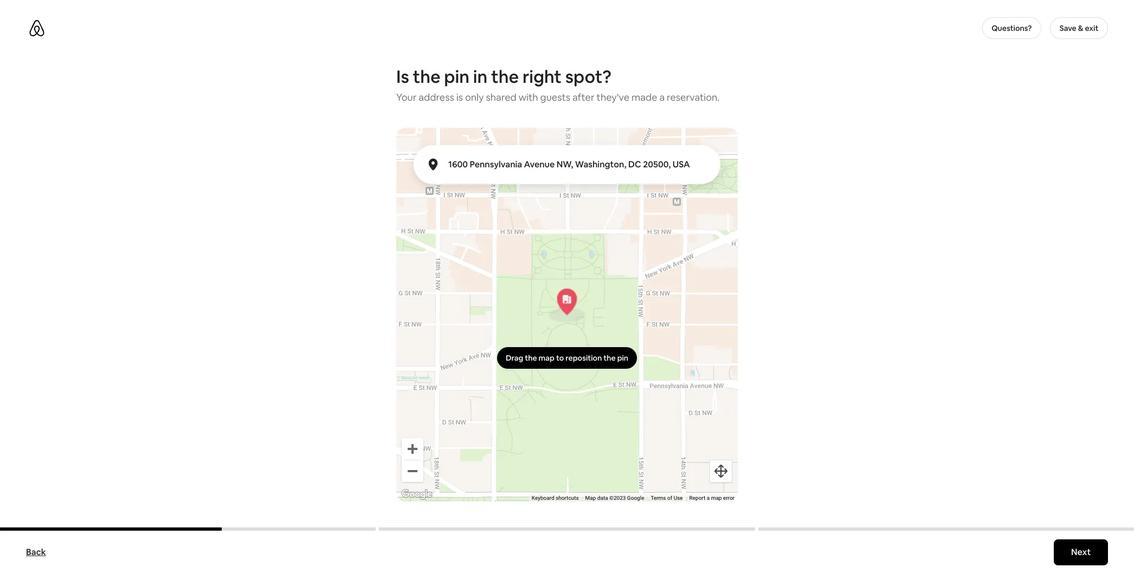 Task type: locate. For each thing, give the bounding box(es) containing it.
a right made
[[660, 91, 665, 104]]

they've
[[597, 91, 630, 104]]

save & exit button
[[1051, 17, 1108, 39]]

google image
[[399, 488, 435, 502]]

shared
[[486, 91, 517, 104]]

1 vertical spatial a
[[707, 496, 710, 502]]

a inside is the pin in the right spot? your address is only shared with guests after they've made a reservation.
[[660, 91, 665, 104]]

keyboard shortcuts button
[[532, 495, 579, 503]]

0 horizontal spatial the
[[413, 66, 441, 88]]

keyboard
[[532, 496, 555, 502]]

after
[[573, 91, 595, 104]]

keyboard shortcuts
[[532, 496, 579, 502]]

use
[[674, 496, 683, 502]]

in
[[473, 66, 488, 88]]

terms of use
[[651, 496, 683, 502]]

the up shared
[[491, 66, 519, 88]]

pin
[[444, 66, 470, 88]]

0 vertical spatial a
[[660, 91, 665, 104]]

report a map error
[[690, 496, 735, 502]]

1 horizontal spatial the
[[491, 66, 519, 88]]

the
[[413, 66, 441, 88], [491, 66, 519, 88]]

only
[[465, 91, 484, 104]]

0 horizontal spatial a
[[660, 91, 665, 104]]

a left map
[[707, 496, 710, 502]]

the up address
[[413, 66, 441, 88]]

©2023
[[610, 496, 626, 502]]

terms of use link
[[651, 496, 683, 502]]

google
[[627, 496, 644, 502]]

made
[[632, 91, 658, 104]]

map
[[711, 496, 722, 502]]

terms
[[651, 496, 666, 502]]

questions? button
[[982, 17, 1042, 39]]

a
[[660, 91, 665, 104], [707, 496, 710, 502]]

1 the from the left
[[413, 66, 441, 88]]

back
[[26, 547, 46, 559]]

address
[[419, 91, 454, 104]]



Task type: vqa. For each thing, say whether or not it's contained in the screenshot.
Listing within TWO PRO PHOTOGRAPHERS SHARE FIVE WAYS TO MAKE YOUR AIRBNB LISTING STAND OUT.
no



Task type: describe. For each thing, give the bounding box(es) containing it.
next
[[1071, 547, 1091, 559]]

exit
[[1085, 23, 1099, 33]]

data
[[598, 496, 608, 502]]

report
[[690, 496, 706, 502]]

is
[[456, 91, 463, 104]]

2 the from the left
[[491, 66, 519, 88]]

1 horizontal spatial a
[[707, 496, 710, 502]]

&
[[1078, 23, 1084, 33]]

1600 pennsylvania avenue nw, washington, dc 20500, usa region
[[301, 114, 856, 530]]

shortcuts
[[556, 496, 579, 502]]

questions?
[[992, 23, 1032, 33]]

is the pin in the right spot? your address is only shared with guests after they've made a reservation.
[[396, 66, 720, 104]]

map
[[585, 496, 596, 502]]

error
[[723, 496, 735, 502]]

with
[[519, 91, 538, 104]]

right
[[523, 66, 562, 88]]

airbnb homepage image
[[28, 20, 46, 37]]

back button
[[21, 542, 51, 564]]

save & exit
[[1060, 23, 1099, 33]]

guests
[[540, 91, 571, 104]]

your
[[396, 91, 417, 104]]

of
[[668, 496, 673, 502]]

report a map error link
[[690, 496, 735, 502]]

next button
[[1054, 540, 1108, 566]]

map data ©2023 google
[[585, 496, 644, 502]]

save
[[1060, 23, 1077, 33]]

spot?
[[565, 66, 612, 88]]

is
[[396, 66, 409, 88]]

reservation.
[[667, 91, 720, 104]]



